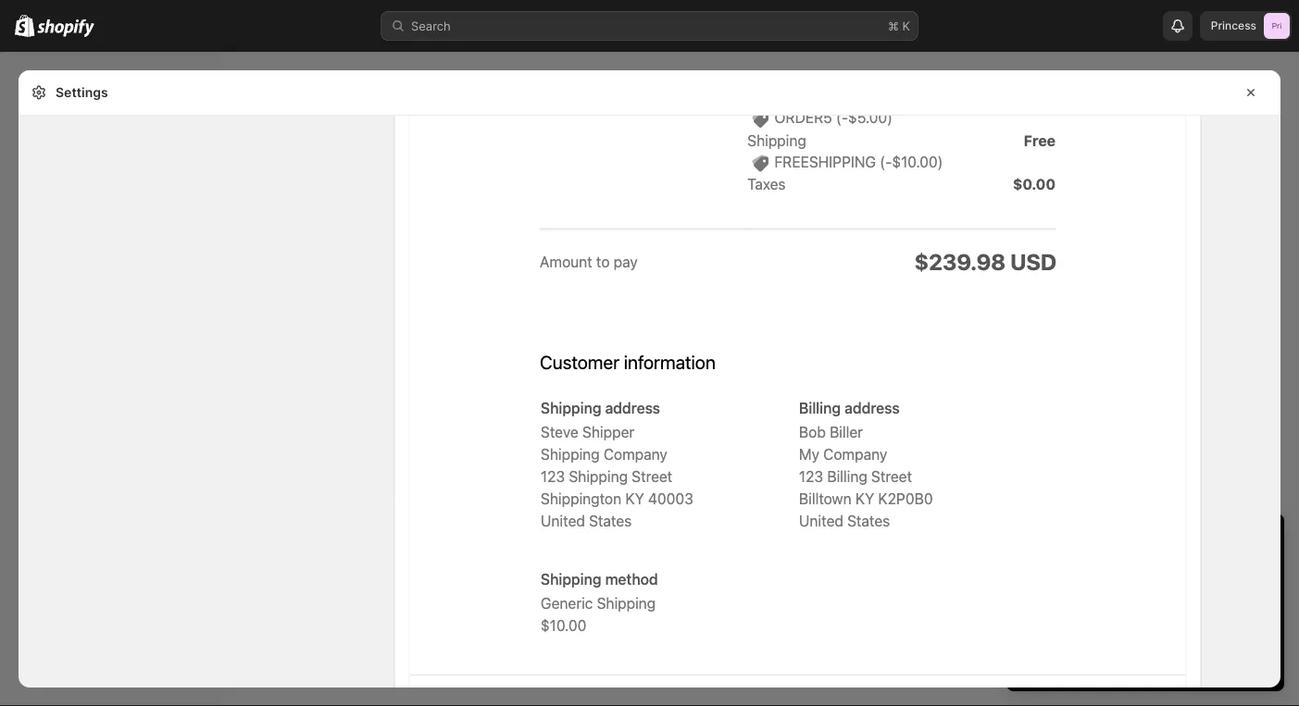 Task type: vqa. For each thing, say whether or not it's contained in the screenshot.
the page related to Landing page path
no



Task type: locate. For each thing, give the bounding box(es) containing it.
1
[[1026, 530, 1034, 553]]

your up features
[[1236, 601, 1261, 616]]

1 vertical spatial your
[[1236, 601, 1261, 616]]

home link
[[11, 67, 211, 93]]

0 horizontal spatial your
[[1131, 530, 1170, 553]]

settings dialog
[[19, 70, 1281, 688]]

sales
[[19, 321, 48, 334]]

a
[[1082, 564, 1089, 579]]

settings
[[56, 85, 108, 101], [44, 672, 92, 686]]

in
[[1110, 530, 1126, 553]]

left
[[1077, 530, 1105, 553]]

and
[[1148, 564, 1169, 579], [1110, 620, 1132, 634]]

your inside 'switch to a paid plan and get: first 3 months for $1/month to customize your online store and add bonus features'
[[1236, 601, 1261, 616]]

apps
[[19, 388, 47, 401]]

get:
[[1173, 564, 1195, 579]]

1 horizontal spatial and
[[1148, 564, 1169, 579]]

months
[[1077, 583, 1120, 597]]

0 horizontal spatial to
[[1068, 564, 1079, 579]]

0 vertical spatial settings
[[56, 85, 108, 101]]

for
[[1123, 583, 1139, 597]]

1 vertical spatial and
[[1110, 620, 1132, 634]]

channels
[[50, 321, 99, 334]]

1 day left in your trial element
[[1007, 562, 1285, 692]]

1 day left in your trial button
[[1007, 514, 1285, 553]]

1 horizontal spatial your
[[1236, 601, 1261, 616]]

to down $1/month
[[1160, 601, 1171, 616]]

your
[[1131, 530, 1170, 553], [1236, 601, 1261, 616]]

0 vertical spatial and
[[1148, 564, 1169, 579]]

and left add
[[1110, 620, 1132, 634]]

sales channels button
[[11, 315, 211, 341]]

0 horizontal spatial and
[[1110, 620, 1132, 634]]

plan
[[1120, 564, 1145, 579]]

and up $1/month
[[1148, 564, 1169, 579]]

$1/month
[[1142, 583, 1196, 597]]

to
[[1068, 564, 1079, 579], [1160, 601, 1171, 616]]

apps button
[[11, 382, 211, 408]]

to left a
[[1068, 564, 1079, 579]]

your right in
[[1131, 530, 1170, 553]]

1 vertical spatial to
[[1160, 601, 1171, 616]]

1 horizontal spatial to
[[1160, 601, 1171, 616]]

3
[[1066, 583, 1074, 597]]

search
[[411, 19, 451, 33]]

1 day left in your trial
[[1026, 530, 1208, 553]]

settings inside dialog
[[56, 85, 108, 101]]

0 vertical spatial your
[[1131, 530, 1170, 553]]



Task type: describe. For each thing, give the bounding box(es) containing it.
k
[[903, 19, 911, 33]]

⌘
[[889, 19, 900, 33]]

your inside 1 day left in your trial "dropdown button"
[[1131, 530, 1170, 553]]

0 vertical spatial to
[[1068, 564, 1079, 579]]

shopify image
[[15, 14, 35, 37]]

princess
[[1212, 19, 1257, 32]]

switch to a paid plan and get: first 3 months for $1/month to customize your online store and add bonus features
[[1026, 564, 1261, 634]]

add
[[1135, 620, 1157, 634]]

trial
[[1175, 530, 1208, 553]]

features
[[1199, 620, 1245, 634]]

first
[[1041, 583, 1063, 597]]

princess image
[[1265, 13, 1291, 39]]

paid
[[1093, 564, 1117, 579]]

home
[[44, 72, 78, 87]]

day
[[1039, 530, 1071, 553]]

online
[[1041, 620, 1075, 634]]

settings link
[[11, 666, 211, 692]]

sales channels
[[19, 321, 99, 334]]

⌘ k
[[889, 19, 911, 33]]

customize
[[1175, 601, 1233, 616]]

bonus
[[1160, 620, 1195, 634]]

store
[[1078, 620, 1107, 634]]

switch
[[1026, 564, 1064, 579]]

shopify image
[[37, 19, 95, 37]]

1 vertical spatial settings
[[44, 672, 92, 686]]



